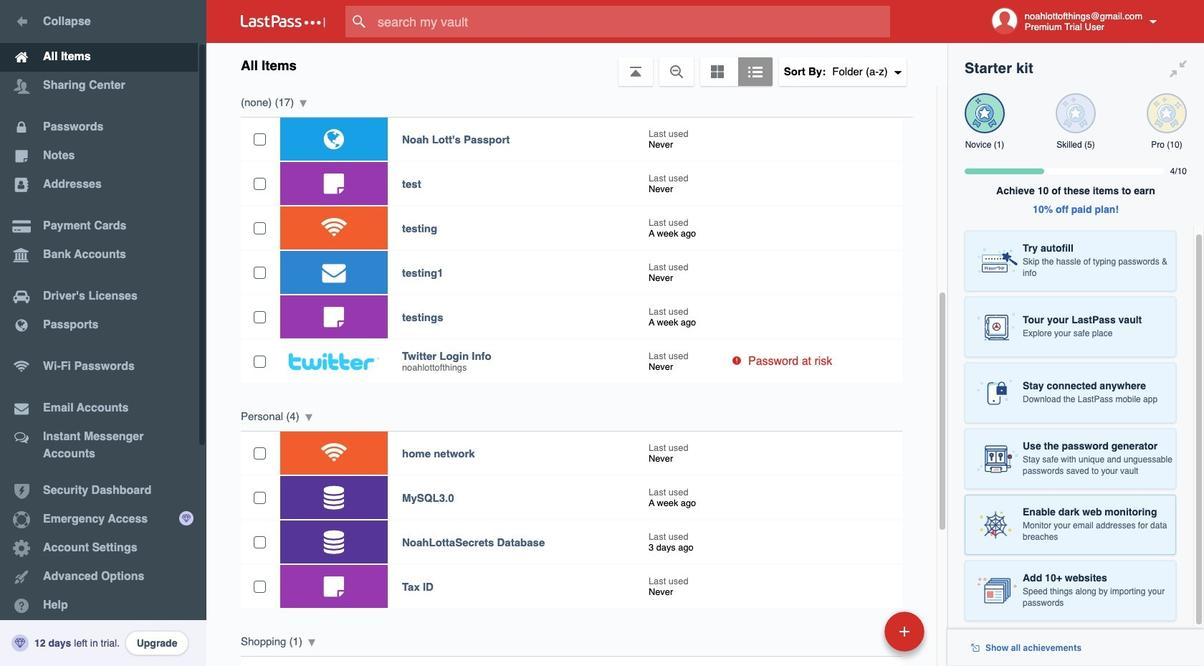 Task type: vqa. For each thing, say whether or not it's contained in the screenshot.
dialog
no



Task type: describe. For each thing, give the bounding box(es) containing it.
vault options navigation
[[207, 43, 948, 86]]

main navigation navigation
[[0, 0, 207, 666]]

new item element
[[787, 611, 930, 652]]

new item navigation
[[787, 607, 934, 666]]

lastpass image
[[241, 15, 326, 28]]

Search search field
[[346, 6, 919, 37]]



Task type: locate. For each thing, give the bounding box(es) containing it.
search my vault text field
[[346, 6, 919, 37]]



